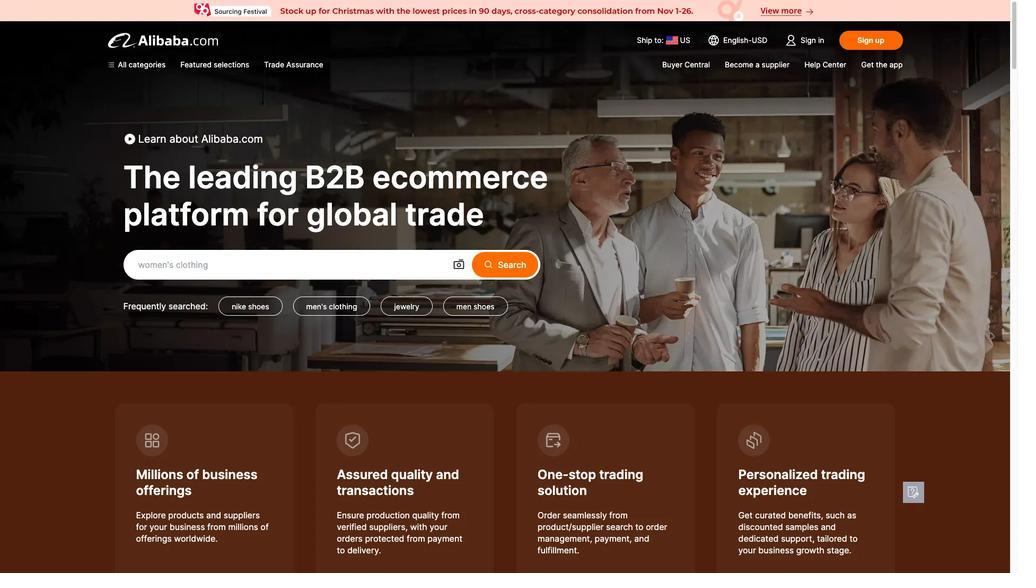 Task type: vqa. For each thing, say whether or not it's contained in the screenshot.
PIECES within >= 1000 pieces $10.23
no



Task type: locate. For each thing, give the bounding box(es) containing it.
get inside get curated benefits, such as discounted samples and dedicated support, tailored to your business growth stage.
[[739, 510, 753, 521]]

assured
[[337, 467, 388, 482]]

1 horizontal spatial for
[[257, 196, 299, 233]]

quality up with
[[413, 510, 439, 521]]

trading
[[600, 467, 644, 482], [822, 467, 866, 482]]

1 horizontal spatial sign
[[858, 36, 874, 45]]

explore
[[136, 510, 166, 521]]

order
[[646, 522, 668, 532]]

all
[[118, 60, 127, 69]]

support,
[[782, 533, 815, 544]]

from down with
[[407, 533, 426, 544]]

0 vertical spatial business
[[202, 467, 258, 482]]

offerings
[[136, 483, 192, 498], [136, 533, 172, 544]]

2 horizontal spatial your
[[739, 545, 757, 556]]

0 horizontal spatial sign
[[801, 36, 817, 45]]

ensure production quality from verified suppliers, with your orders protected from payment to delivery.
[[337, 510, 463, 556]]

jewelry
[[395, 302, 420, 311]]

1 horizontal spatial your
[[430, 522, 448, 532]]

0 vertical spatial quality
[[391, 467, 433, 482]]

to inside get curated benefits, such as discounted samples and dedicated support, tailored to your business growth stage.
[[850, 533, 858, 544]]

jewelry link
[[381, 297, 433, 316]]

frequently
[[123, 301, 166, 312]]

quality
[[391, 467, 433, 482], [413, 510, 439, 521]]

to left order
[[636, 522, 644, 532]]

offerings inside millions of business offerings
[[136, 483, 192, 498]]

1 trading from the left
[[600, 467, 644, 482]]

millions of business offerings
[[136, 467, 258, 498]]

from
[[442, 510, 460, 521], [610, 510, 628, 521], [208, 522, 226, 532], [407, 533, 426, 544]]

from up worldwide.
[[208, 522, 226, 532]]

offerings down explore on the left bottom of page
[[136, 533, 172, 544]]

1 horizontal spatial trading
[[822, 467, 866, 482]]

0 horizontal spatial trading
[[600, 467, 644, 482]]

business
[[202, 467, 258, 482], [170, 522, 205, 532], [759, 545, 795, 556]]

offerings inside explore products and suppliers for your business from millions of offerings worldwide.
[[136, 533, 172, 544]]

english-
[[724, 36, 752, 45]]

1 shoes from the left
[[248, 302, 269, 311]]

one-
[[538, 467, 569, 482]]

business down 'products'
[[170, 522, 205, 532]]

1 vertical spatial business
[[170, 522, 205, 532]]

quality inside the assured quality and transactions
[[391, 467, 433, 482]]

orders
[[337, 533, 363, 544]]

1 horizontal spatial of
[[261, 522, 269, 532]]

2 trading from the left
[[822, 467, 866, 482]]

your inside the ensure production quality from verified suppliers, with your orders protected from payment to delivery.
[[430, 522, 448, 532]]

buyer central
[[663, 60, 711, 69]]

2 vertical spatial to
[[337, 545, 345, 556]]

business down dedicated
[[759, 545, 795, 556]]

sign left in
[[801, 36, 817, 45]]

sign left up
[[858, 36, 874, 45]]

of
[[187, 467, 199, 482], [261, 522, 269, 532]]

about
[[170, 133, 198, 145]]

b2b
[[305, 159, 365, 196]]

your down explore on the left bottom of page
[[150, 522, 167, 532]]

the
[[123, 159, 181, 196]]

1 horizontal spatial get
[[862, 60, 875, 69]]


[[484, 259, 494, 270]]

to down orders
[[337, 545, 345, 556]]

leading
[[188, 159, 298, 196]]

of inside millions of business offerings
[[187, 467, 199, 482]]

protected
[[365, 533, 405, 544]]

2 horizontal spatial to
[[850, 533, 858, 544]]

from inside the order seamlessly from product/supplier search to order management, payment, and fulfillment.
[[610, 510, 628, 521]]

0 horizontal spatial of
[[187, 467, 199, 482]]

payment
[[428, 533, 463, 544]]

sign
[[801, 36, 817, 45], [858, 36, 874, 45]]

and inside get curated benefits, such as discounted samples and dedicated support, tailored to your business growth stage.
[[822, 522, 837, 532]]

1 horizontal spatial shoes
[[474, 302, 495, 311]]

1 vertical spatial to
[[850, 533, 858, 544]]

for down explore on the left bottom of page
[[136, 522, 147, 532]]

1 horizontal spatial to
[[636, 522, 644, 532]]

for up women's clothing text field
[[257, 196, 299, 233]]

trading up such
[[822, 467, 866, 482]]

0 vertical spatial to
[[636, 522, 644, 532]]

your inside explore products and suppliers for your business from millions of offerings worldwide.
[[150, 522, 167, 532]]

and
[[436, 467, 460, 482], [206, 510, 221, 521], [822, 522, 837, 532], [635, 533, 650, 544]]

1 sign from the left
[[801, 36, 817, 45]]

shoes
[[248, 302, 269, 311], [474, 302, 495, 311]]

nike shoes
[[232, 302, 269, 311]]

1 vertical spatial offerings
[[136, 533, 172, 544]]

0 horizontal spatial to
[[337, 545, 345, 556]]

ship
[[638, 36, 653, 45]]

1 vertical spatial for
[[136, 522, 147, 532]]

quality up transactions
[[391, 467, 433, 482]]

trade assurance
[[264, 60, 324, 69]]

center
[[823, 60, 847, 69]]

seamlessly
[[563, 510, 607, 521]]

get left the on the right top
[[862, 60, 875, 69]]

your up payment
[[430, 522, 448, 532]]

get the app
[[862, 60, 904, 69]]

your down dedicated
[[739, 545, 757, 556]]

0 vertical spatial for
[[257, 196, 299, 233]]

curated
[[756, 510, 787, 521]]

0 horizontal spatial for
[[136, 522, 147, 532]]

0 vertical spatial offerings
[[136, 483, 192, 498]]

1 vertical spatial of
[[261, 522, 269, 532]]

order
[[538, 510, 561, 521]]

2 vertical spatial business
[[759, 545, 795, 556]]

stage.
[[828, 545, 852, 556]]

delivery.
[[348, 545, 381, 556]]

0 vertical spatial get
[[862, 60, 875, 69]]

one-stop trading solution
[[538, 467, 644, 498]]

experience
[[739, 483, 808, 498]]

0 horizontal spatial your
[[150, 522, 167, 532]]

1 vertical spatial quality
[[413, 510, 439, 521]]

trading right "stop"
[[600, 467, 644, 482]]

get
[[862, 60, 875, 69], [739, 510, 753, 521]]

fulfillment.
[[538, 545, 580, 556]]

trading inside personalized trading experience
[[822, 467, 866, 482]]

business up suppliers
[[202, 467, 258, 482]]


[[453, 258, 466, 271]]

and inside the order seamlessly from product/supplier search to order management, payment, and fulfillment.
[[635, 533, 650, 544]]

get up discounted
[[739, 510, 753, 521]]

with
[[410, 522, 428, 532]]

2 sign from the left
[[858, 36, 874, 45]]

samples
[[786, 522, 819, 532]]

shoes right nike
[[248, 302, 269, 311]]

feedback image
[[908, 486, 921, 499]]

explore products and suppliers for your business from millions of offerings worldwide.
[[136, 510, 269, 544]]

shoes right men
[[474, 302, 495, 311]]

from up "search"
[[610, 510, 628, 521]]

men shoes
[[457, 302, 495, 311]]

1 vertical spatial get
[[739, 510, 753, 521]]

millions
[[228, 522, 258, 532]]

featured
[[181, 60, 212, 69]]

management,
[[538, 533, 593, 544]]

0 horizontal spatial get
[[739, 510, 753, 521]]

selections
[[214, 60, 249, 69]]

and inside the assured quality and transactions
[[436, 467, 460, 482]]

nike shoes link
[[219, 297, 283, 316]]

2 shoes from the left
[[474, 302, 495, 311]]

millions
[[136, 467, 183, 482]]

tailored
[[818, 533, 848, 544]]

search
[[607, 522, 634, 532]]

production
[[367, 510, 410, 521]]

2 offerings from the top
[[136, 533, 172, 544]]

offerings down millions
[[136, 483, 192, 498]]

central
[[685, 60, 711, 69]]

0 horizontal spatial shoes
[[248, 302, 269, 311]]

to up stage.
[[850, 533, 858, 544]]

0 vertical spatial of
[[187, 467, 199, 482]]

1 offerings from the top
[[136, 483, 192, 498]]



Task type: describe. For each thing, give the bounding box(es) containing it.
solution
[[538, 483, 588, 498]]

growth
[[797, 545, 825, 556]]

and inside explore products and suppliers for your business from millions of offerings worldwide.
[[206, 510, 221, 521]]

global
[[307, 196, 398, 233]]

buyer
[[663, 60, 683, 69]]

order seamlessly from product/supplier search to order management, payment, and fulfillment.
[[538, 510, 668, 556]]

for inside explore products and suppliers for your business from millions of offerings worldwide.
[[136, 522, 147, 532]]

sign in
[[801, 36, 825, 45]]

business inside millions of business offerings
[[202, 467, 258, 482]]

assured quality and transactions
[[337, 467, 460, 498]]

alibaba.com
[[201, 133, 263, 145]]

become
[[726, 60, 754, 69]]

shoes for men shoes
[[474, 302, 495, 311]]

suppliers
[[224, 510, 260, 521]]

help
[[805, 60, 821, 69]]

for inside the leading b2b ecommerce platform for global trade
[[257, 196, 299, 233]]

in
[[819, 36, 825, 45]]

up
[[876, 36, 885, 45]]

platform
[[123, 196, 250, 233]]

ship to:
[[638, 36, 664, 45]]

business inside get curated benefits, such as discounted samples and dedicated support, tailored to your business growth stage.
[[759, 545, 795, 556]]

men's clothing link
[[293, 297, 371, 316]]

men's
[[306, 302, 327, 311]]

men shoes link
[[444, 297, 508, 316]]

dedicated
[[739, 533, 779, 544]]

worldwide.
[[174, 533, 218, 544]]

help center
[[805, 60, 847, 69]]

products
[[168, 510, 204, 521]]

learn about alibaba.com
[[138, 133, 263, 145]]

quality inside the ensure production quality from verified suppliers, with your orders protected from payment to delivery.
[[413, 510, 439, 521]]

get for get the app
[[862, 60, 875, 69]]

personalized trading experience
[[739, 467, 866, 498]]

stop
[[569, 467, 597, 482]]

get for get curated benefits, such as discounted samples and dedicated support, tailored to your business growth stage.
[[739, 510, 753, 521]]

ecommerce
[[373, 159, 549, 196]]

app
[[890, 60, 904, 69]]

search
[[499, 260, 527, 270]]

men's clothing
[[306, 302, 357, 311]]

such
[[826, 510, 846, 521]]

assurance
[[287, 60, 324, 69]]

to inside the ensure production quality from verified suppliers, with your orders protected from payment to delivery.
[[337, 545, 345, 556]]

sign up
[[858, 36, 885, 45]]

become a supplier
[[726, 60, 790, 69]]

featured selections
[[181, 60, 249, 69]]

product/supplier
[[538, 522, 604, 532]]

sign for sign in
[[801, 36, 817, 45]]

the leading b2b ecommerce platform for global trade
[[123, 159, 549, 233]]

from inside explore products and suppliers for your business from millions of offerings worldwide.
[[208, 522, 226, 532]]

verified
[[337, 522, 367, 532]]

transactions
[[337, 483, 414, 498]]

usd
[[752, 36, 768, 45]]

men
[[457, 302, 472, 311]]

to inside the order seamlessly from product/supplier search to order management, payment, and fulfillment.
[[636, 522, 644, 532]]

categories
[[129, 60, 166, 69]]

trade
[[405, 196, 484, 233]]

business inside explore products and suppliers for your business from millions of offerings worldwide.
[[170, 522, 205, 532]]

discounted
[[739, 522, 784, 532]]

trade
[[264, 60, 285, 69]]

women's clothing text field
[[138, 255, 438, 274]]

your inside get curated benefits, such as discounted samples and dedicated support, tailored to your business growth stage.
[[739, 545, 757, 556]]

learn
[[138, 133, 167, 145]]

nike
[[232, 302, 246, 311]]

to:
[[655, 36, 664, 45]]

frequently searched:
[[123, 301, 208, 312]]

personalized
[[739, 467, 819, 482]]

of inside explore products and suppliers for your business from millions of offerings worldwide.
[[261, 522, 269, 532]]

shoes for nike shoes
[[248, 302, 269, 311]]

us
[[681, 36, 691, 45]]

payment,
[[595, 533, 633, 544]]

as
[[848, 510, 857, 521]]

from up payment
[[442, 510, 460, 521]]

get curated benefits, such as discounted samples and dedicated support, tailored to your business growth stage.
[[739, 510, 858, 556]]

supplier
[[762, 60, 790, 69]]

searched:
[[169, 301, 208, 312]]

sign for sign up
[[858, 36, 874, 45]]

trading inside one-stop trading solution
[[600, 467, 644, 482]]

english-usd
[[724, 36, 768, 45]]

a
[[756, 60, 760, 69]]

ensure
[[337, 510, 364, 521]]

clothing
[[329, 302, 357, 311]]



